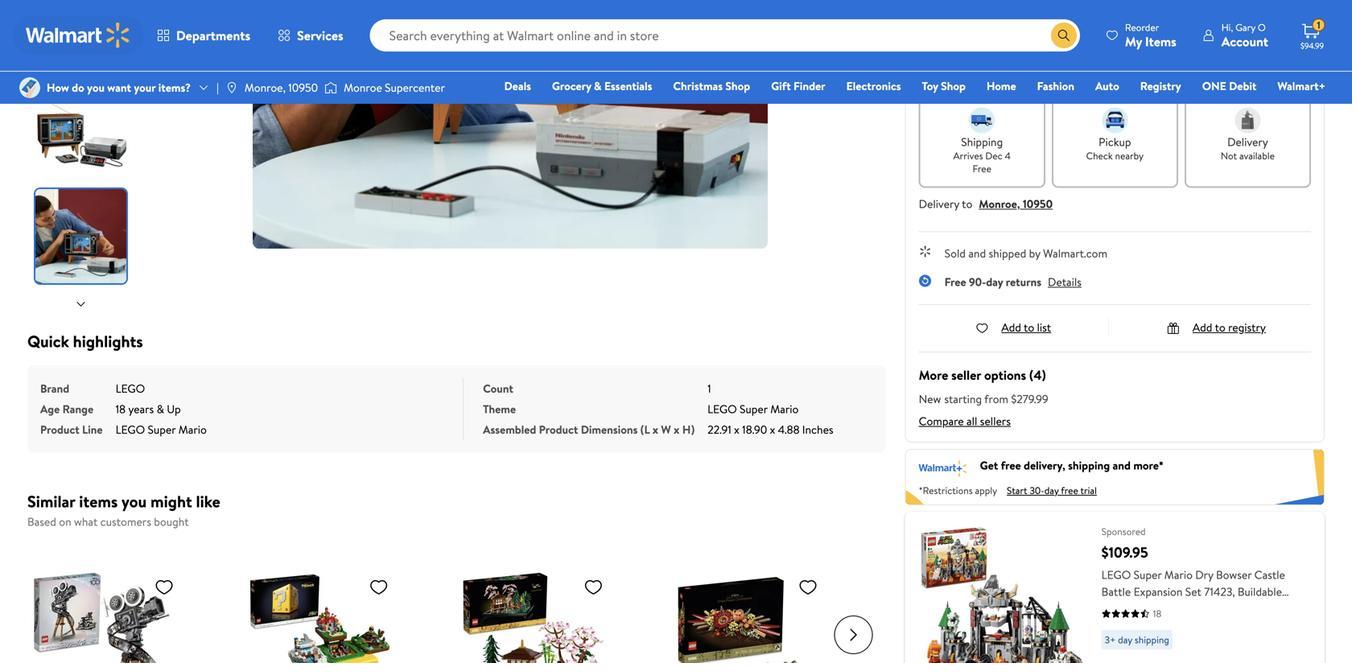 Task type: locate. For each thing, give the bounding box(es) containing it.
18 for 18 years & up product line
[[116, 401, 126, 417]]

18 left "years"
[[116, 401, 126, 417]]

0 vertical spatial delivery
[[1228, 134, 1269, 150]]

christmas shop
[[673, 78, 750, 94]]

up
[[167, 401, 181, 417]]

supercenter
[[385, 80, 445, 95]]

1 vertical spatial monroe,
[[979, 196, 1020, 212]]

more*
[[1134, 457, 1164, 473]]

free
[[1001, 457, 1021, 473], [1061, 484, 1079, 497]]

0 horizontal spatial your
[[134, 80, 156, 95]]

day down delivery,
[[1045, 484, 1059, 497]]

do right the toy
[[951, 70, 967, 90]]

delivery to monroe, 10950
[[919, 196, 1053, 212]]

0 horizontal spatial shipping
[[1068, 457, 1110, 473]]

to for monroe,
[[962, 196, 973, 212]]

shipping inside banner
[[1068, 457, 1110, 473]]

 image left monroe
[[325, 80, 337, 96]]

1 horizontal spatial your
[[1031, 70, 1059, 90]]

more seller options (4) new starting from $279.99 compare all sellers
[[919, 366, 1049, 429]]

1 vertical spatial free
[[1061, 484, 1079, 497]]

1 product from the left
[[40, 422, 79, 438]]

1 vertical spatial 10950
[[1023, 196, 1053, 212]]

walmart image
[[26, 23, 130, 48]]

to for list
[[1024, 320, 1035, 335]]

1 inside 1 theme
[[708, 381, 711, 396]]

bought
[[154, 514, 189, 530]]

0 vertical spatial free
[[1001, 457, 1021, 473]]

0 horizontal spatial free
[[945, 274, 966, 290]]

0 vertical spatial free
[[973, 162, 992, 175]]

1 vertical spatial delivery
[[919, 196, 960, 212]]

10950 down services dropdown button
[[288, 80, 318, 95]]

0 vertical spatial monroe,
[[245, 80, 286, 95]]

you down lego super mario nintendo entertainment system 71374 gameplay building set, model kits for adults to build, diy creative activity, collectible gift idea - image 3 of 8
[[87, 80, 105, 95]]

your left item?
[[1031, 70, 1059, 90]]

walmart+ link
[[1271, 77, 1333, 95]]

0 horizontal spatial mario
[[178, 422, 207, 438]]

range
[[62, 401, 93, 417]]

1 vertical spatial super
[[148, 422, 176, 438]]

1 horizontal spatial delivery
[[1228, 134, 1269, 150]]

grocery & essentials
[[552, 78, 652, 94]]

pickup check nearby
[[1086, 134, 1144, 163]]

registry link
[[1133, 77, 1189, 95]]

lego inside lego age range
[[116, 381, 145, 396]]

items?
[[158, 80, 191, 95]]

super for lego super mario
[[148, 422, 176, 438]]

to left list
[[1024, 320, 1035, 335]]

 image right |
[[225, 81, 238, 94]]

to for registry
[[1215, 320, 1226, 335]]

1 horizontal spatial 18
[[1153, 607, 1162, 620]]

0 horizontal spatial 10950
[[288, 80, 318, 95]]

0 vertical spatial shipping
[[1068, 457, 1110, 473]]

1 horizontal spatial shipping
[[1135, 633, 1170, 647]]

0 horizontal spatial 18
[[116, 401, 126, 417]]

sold
[[945, 246, 966, 261]]

items
[[1145, 33, 1177, 50]]

delivery not available
[[1221, 134, 1275, 163]]

fashion
[[1037, 78, 1075, 94]]

day right 3+
[[1118, 633, 1133, 647]]

you right toy shop
[[971, 70, 993, 90]]

1 vertical spatial shipping
[[1135, 633, 1170, 647]]

1 horizontal spatial mario
[[771, 401, 799, 417]]

2 vertical spatial lego
[[116, 422, 145, 438]]

1 up $94.99 at right top
[[1317, 18, 1321, 32]]

shipped
[[989, 246, 1027, 261]]

home
[[987, 78, 1016, 94]]

you
[[971, 70, 993, 90], [87, 80, 105, 95], [122, 490, 147, 513]]

day
[[986, 274, 1003, 290], [1045, 484, 1059, 497], [1118, 633, 1133, 647]]

free right "get"
[[1001, 457, 1021, 473]]

free inside shipping arrives dec 4 free
[[973, 162, 992, 175]]

day for 90-
[[986, 274, 1003, 290]]

18.90
[[742, 422, 767, 438]]

0 horizontal spatial  image
[[19, 77, 40, 98]]

trial
[[1081, 484, 1097, 497]]

1 horizontal spatial product
[[539, 422, 578, 438]]

shipping inside the $109.95 group
[[1135, 633, 1170, 647]]

lego for lego age range
[[116, 381, 145, 396]]

and inside banner
[[1113, 457, 1131, 473]]

and right sold
[[969, 246, 986, 261]]

one debit link
[[1195, 77, 1264, 95]]

2 shop from the left
[[941, 78, 966, 94]]

day inside the $109.95 group
[[1118, 633, 1133, 647]]

how for how do you want your item?
[[919, 70, 948, 90]]

lego super mario nintendo entertainment system 71374 gameplay building set, model kits for adults to build, diy creative activity, collectible gift idea - image 4 of 8 image
[[35, 85, 130, 180]]

to down arrives
[[962, 196, 973, 212]]

all
[[967, 413, 978, 429]]

18 for 18
[[1153, 607, 1162, 620]]

0 horizontal spatial day
[[986, 274, 1003, 290]]

0 horizontal spatial delivery
[[919, 196, 960, 212]]

x right the 22.91
[[734, 422, 740, 438]]

product inside the 18 years & up product line
[[40, 422, 79, 438]]

add for add to list
[[1002, 320, 1021, 335]]

your left items?
[[134, 80, 156, 95]]

1 horizontal spatial super
[[740, 401, 768, 417]]

0 horizontal spatial how
[[47, 80, 69, 95]]

like
[[196, 490, 220, 513]]

lego super mario assembled product dimensions (l x w x h)
[[483, 401, 799, 438]]

1 vertical spatial day
[[1045, 484, 1059, 497]]

& inside the 18 years & up product line
[[157, 401, 164, 417]]

2 horizontal spatial day
[[1118, 633, 1133, 647]]

super up the 18.90
[[740, 401, 768, 417]]

to left registry
[[1215, 320, 1226, 335]]

x right w on the bottom left of the page
[[674, 422, 680, 438]]

$109.95
[[1102, 542, 1148, 563]]

super inside lego super mario assembled product dimensions (l x w x h)
[[740, 401, 768, 417]]

dimensions
[[581, 422, 638, 438]]

0 vertical spatial super
[[740, 401, 768, 417]]

how
[[919, 70, 948, 90], [47, 80, 69, 95]]

returns
[[1006, 274, 1042, 290]]

10950 up by
[[1023, 196, 1053, 212]]

lego up "years"
[[116, 381, 145, 396]]

lego super mario nintendo entertainment system 71374 gameplay building set, model kits for adults to build, diy creative activity, collectible gift idea - image 5 of 8 image
[[35, 189, 130, 283]]

$279.99
[[1011, 391, 1049, 407]]

 image
[[19, 77, 40, 98], [325, 80, 337, 96], [225, 81, 238, 94]]

how do you want your item?
[[919, 70, 1098, 90]]

1 vertical spatial and
[[1113, 457, 1131, 473]]

want left fashion on the top of the page
[[997, 70, 1028, 90]]

quick
[[27, 330, 69, 353]]

search icon image
[[1058, 29, 1071, 42]]

add left list
[[1002, 320, 1021, 335]]

0 vertical spatial 18
[[116, 401, 126, 417]]

1 x from the left
[[653, 422, 659, 438]]

0 horizontal spatial want
[[107, 80, 131, 95]]

10950
[[288, 80, 318, 95], [1023, 196, 1053, 212]]

mario inside lego super mario assembled product dimensions (l x w x h)
[[771, 401, 799, 417]]

1 horizontal spatial  image
[[225, 81, 238, 94]]

1 horizontal spatial how
[[919, 70, 948, 90]]

shipping
[[1068, 457, 1110, 473], [1135, 633, 1170, 647]]

1 horizontal spatial shop
[[941, 78, 966, 94]]

now
[[1016, 18, 1039, 36]]

fashion link
[[1030, 77, 1082, 95]]

1 horizontal spatial &
[[594, 78, 602, 94]]

how down lego super mario nintendo entertainment system 71374 gameplay building set, model kits for adults to build, diy creative activity, collectible gift idea - image 3 of 8
[[47, 80, 69, 95]]

shop right christmas
[[726, 78, 750, 94]]

lego for lego super mario
[[116, 422, 145, 438]]

 image for monroe supercenter
[[325, 80, 337, 96]]

*restrictions
[[919, 484, 973, 497]]

free left trial
[[1061, 484, 1079, 497]]

product inside lego super mario assembled product dimensions (l x w x h)
[[539, 422, 578, 438]]

0 vertical spatial lego
[[116, 381, 145, 396]]

0 vertical spatial day
[[986, 274, 1003, 290]]

next slide for similar items you might like list image
[[835, 616, 873, 654]]

shop right the toy
[[941, 78, 966, 94]]

0 horizontal spatial shop
[[726, 78, 750, 94]]

monroe, right |
[[245, 80, 286, 95]]

mario down up
[[178, 422, 207, 438]]

0 horizontal spatial monroe,
[[245, 80, 286, 95]]

toy
[[922, 78, 938, 94]]

1 vertical spatial 18
[[1153, 607, 1162, 620]]

18 inside the $109.95 group
[[1153, 607, 1162, 620]]

you for how do you want your items?
[[87, 80, 105, 95]]

add inside button
[[1183, 18, 1206, 36]]

how for how do you want your items?
[[47, 80, 69, 95]]

gary
[[1236, 21, 1256, 34]]

& left up
[[157, 401, 164, 417]]

you inside similar items you might like based on what customers bought
[[122, 490, 147, 513]]

add left registry
[[1193, 320, 1213, 335]]

lego super mario
[[116, 422, 207, 438]]

1 horizontal spatial free
[[1061, 484, 1079, 497]]

x left 4.88 on the right bottom
[[770, 422, 775, 438]]

18
[[116, 401, 126, 417], [1153, 607, 1162, 620]]

day inside get free delivery, shipping and more* banner
[[1045, 484, 1059, 497]]

shop for toy shop
[[941, 78, 966, 94]]

sponsored
[[1102, 525, 1146, 538]]

options
[[984, 366, 1026, 384]]

lego age range
[[40, 381, 145, 417]]

product down age
[[40, 422, 79, 438]]

lego for lego super mario assembled product dimensions (l x w x h)
[[708, 401, 737, 417]]

services
[[297, 27, 343, 44]]

1 up the 22.91
[[708, 381, 711, 396]]

22.91 x 18.90 x 4.88 inches
[[708, 422, 834, 438]]

product right assembled
[[539, 422, 578, 438]]

& right grocery
[[594, 78, 602, 94]]

1 horizontal spatial do
[[951, 70, 967, 90]]

add for add to cart
[[1183, 18, 1206, 36]]

intent image for shipping image
[[969, 107, 995, 133]]

auto link
[[1088, 77, 1127, 95]]

18 inside the 18 years & up product line
[[116, 401, 126, 417]]

0 horizontal spatial super
[[148, 422, 176, 438]]

1 horizontal spatial monroe,
[[979, 196, 1020, 212]]

1 horizontal spatial and
[[1113, 457, 1131, 473]]

one debit
[[1202, 78, 1257, 94]]

0 vertical spatial mario
[[771, 401, 799, 417]]

1 vertical spatial mario
[[178, 422, 207, 438]]

lego
[[116, 381, 145, 396], [708, 401, 737, 417], [116, 422, 145, 438]]

on
[[59, 514, 71, 530]]

super for lego super mario assembled product dimensions (l x w x h)
[[740, 401, 768, 417]]

0 horizontal spatial product
[[40, 422, 79, 438]]

your for items?
[[134, 80, 156, 95]]

2 product from the left
[[539, 422, 578, 438]]

auto
[[1096, 78, 1120, 94]]

1 vertical spatial &
[[157, 401, 164, 417]]

delivery down intent image for delivery
[[1228, 134, 1269, 150]]

want left items?
[[107, 80, 131, 95]]

free left 90-
[[945, 274, 966, 290]]

lego super mario nintendo entertainment system 71374 gameplay building set, model kits for adults to build, diy creative activity, collectible gift idea image
[[253, 0, 768, 249]]

0 horizontal spatial 1
[[708, 381, 711, 396]]

monroe, down dec
[[979, 196, 1020, 212]]

christmas shop link
[[666, 77, 758, 95]]

electronics link
[[839, 77, 908, 95]]

want for item?
[[997, 70, 1028, 90]]

1 horizontal spatial 1
[[1317, 18, 1321, 32]]

lego inside lego super mario assembled product dimensions (l x w x h)
[[708, 401, 737, 417]]

mario up 4.88 on the right bottom
[[771, 401, 799, 417]]

to inside button
[[1209, 18, 1221, 36]]

2 horizontal spatial  image
[[325, 80, 337, 96]]

 image down the walmart image at top left
[[19, 77, 40, 98]]

details button
[[1048, 274, 1082, 290]]

0 vertical spatial and
[[969, 246, 986, 261]]

2 vertical spatial day
[[1118, 633, 1133, 647]]

1 vertical spatial free
[[945, 274, 966, 290]]

1 vertical spatial lego
[[708, 401, 737, 417]]

lego down "years"
[[116, 422, 145, 438]]

get free delivery, shipping and more*
[[980, 457, 1164, 473]]

add for add to registry
[[1193, 320, 1213, 335]]

christmas
[[673, 78, 723, 94]]

free down shipping
[[973, 162, 992, 175]]

nearby
[[1115, 149, 1144, 163]]

departments button
[[143, 16, 264, 55]]

how right 'electronics'
[[919, 70, 948, 90]]

0 horizontal spatial do
[[72, 80, 84, 95]]

deals
[[504, 78, 531, 94]]

your for item?
[[1031, 70, 1059, 90]]

your
[[1031, 70, 1059, 90], [134, 80, 156, 95]]

day left returns
[[986, 274, 1003, 290]]

1 vertical spatial 1
[[708, 381, 711, 396]]

shipping right 3+
[[1135, 633, 1170, 647]]

delivery up sold
[[919, 196, 960, 212]]

and left more*
[[1113, 457, 1131, 473]]

services button
[[264, 16, 357, 55]]

h)
[[682, 422, 695, 438]]

0 horizontal spatial you
[[87, 80, 105, 95]]

x
[[653, 422, 659, 438], [674, 422, 680, 438], [734, 422, 740, 438], [770, 422, 775, 438]]

start 30-day free trial
[[1007, 484, 1097, 497]]

delivery inside "delivery not available"
[[1228, 134, 1269, 150]]

add left 'hi,'
[[1183, 18, 1206, 36]]

walmart.com
[[1043, 246, 1108, 261]]

*restrictions apply
[[919, 484, 998, 497]]

to left 'hi,'
[[1209, 18, 1221, 36]]

want
[[997, 70, 1028, 90], [107, 80, 131, 95]]

super down up
[[148, 422, 176, 438]]

x right (l
[[653, 422, 659, 438]]

18 up 3+ day shipping
[[1153, 607, 1162, 620]]

w
[[661, 422, 671, 438]]

apply
[[975, 484, 998, 497]]

shipping up trial
[[1068, 457, 1110, 473]]

you up customers
[[122, 490, 147, 513]]

2 horizontal spatial you
[[971, 70, 993, 90]]

1 horizontal spatial want
[[997, 70, 1028, 90]]

monroe,
[[245, 80, 286, 95], [979, 196, 1020, 212]]

1 horizontal spatial free
[[973, 162, 992, 175]]

item?
[[1063, 70, 1098, 90]]

lego up the 22.91
[[708, 401, 737, 417]]

0 horizontal spatial &
[[157, 401, 164, 417]]

1 horizontal spatial day
[[1045, 484, 1059, 497]]

do down lego super mario nintendo entertainment system 71374 gameplay building set, model kits for adults to build, diy creative activity, collectible gift idea - image 3 of 8
[[72, 80, 84, 95]]

add to registry button
[[1167, 320, 1266, 335]]

0 vertical spatial 1
[[1317, 18, 1321, 32]]

compare all sellers button
[[919, 413, 1011, 429]]

lego super mario 64 question mark block 71395, 3d model set for adults with microscale levels and princess peach & yoshi micro figures image
[[245, 571, 395, 663]]

1 shop from the left
[[726, 78, 750, 94]]

intent image for pickup image
[[1102, 107, 1128, 133]]

hi,
[[1222, 21, 1234, 34]]

add to favorites list, lego icons dried flower centerpiece, botanical collection crafts set for adults, artificial flowers, table or wall decoration, home décor, anniversary gift, 10314 image
[[799, 577, 818, 597]]

1 horizontal spatial you
[[122, 490, 147, 513]]



Task type: describe. For each thing, give the bounding box(es) containing it.
from
[[985, 391, 1009, 407]]

delivery for not
[[1228, 134, 1269, 150]]

how do you want your items?
[[47, 80, 191, 95]]

items
[[79, 490, 118, 513]]

3 x from the left
[[734, 422, 740, 438]]

compare
[[919, 413, 964, 429]]

0 vertical spatial 10950
[[288, 80, 318, 95]]

electronics
[[847, 78, 901, 94]]

monroe, 10950 button
[[979, 196, 1053, 212]]

cart
[[1224, 18, 1247, 36]]

reorder
[[1125, 21, 1159, 34]]

starting
[[945, 391, 982, 407]]

buy
[[992, 18, 1013, 36]]

shipping arrives dec 4 free
[[954, 134, 1011, 175]]

gift finder link
[[764, 77, 833, 95]]

 image for how do you want your items?
[[19, 77, 40, 98]]

assembled
[[483, 422, 536, 438]]

get free delivery, shipping and more* banner
[[905, 449, 1325, 505]]

30-
[[1030, 484, 1045, 497]]

monroe
[[344, 80, 382, 95]]

add to cart button
[[1118, 11, 1311, 43]]

shop for christmas shop
[[726, 78, 750, 94]]

product for dimensions
[[539, 422, 578, 438]]

add to registry
[[1193, 320, 1266, 335]]

one
[[1202, 78, 1227, 94]]

new
[[919, 391, 941, 407]]

not
[[1221, 149, 1237, 163]]

mario for lego super mario assembled product dimensions (l x w x h)
[[771, 401, 799, 417]]

registry
[[1140, 78, 1182, 94]]

4 x from the left
[[770, 422, 775, 438]]

mario for lego super mario
[[178, 422, 207, 438]]

lego disney walt disney tribute camera 43230 disney fan building set, celebrate disney 100 with a collectible piece perfect for play and display, makes a fun gift for adult builders and fans image
[[31, 571, 180, 663]]

home link
[[980, 77, 1024, 95]]

delivery for to
[[919, 196, 960, 212]]

my
[[1125, 33, 1142, 50]]

add to favorites list, lego disney walt disney tribute camera 43230 disney fan building set, celebrate disney 100 with a collectible piece perfect for play and display, makes a fun gift for adult builders and fans image
[[155, 577, 174, 597]]

buy now button
[[919, 11, 1112, 43]]

more
[[919, 366, 949, 384]]

buy now
[[992, 18, 1039, 36]]

list
[[1037, 320, 1051, 335]]

what
[[74, 514, 98, 530]]

to for cart
[[1209, 18, 1221, 36]]

gift finder
[[771, 78, 826, 94]]

start
[[1007, 484, 1028, 497]]

years
[[128, 401, 154, 417]]

2 x from the left
[[674, 422, 680, 438]]

sponsored $109.95
[[1102, 525, 1148, 563]]

registry
[[1228, 320, 1266, 335]]

18 years & up product line
[[40, 401, 181, 438]]

add to favorites list, lego super mario 64 question mark block 71395, 3d model set for adults with microscale levels and princess peach & yoshi micro figures image
[[369, 577, 389, 597]]

line
[[82, 422, 103, 438]]

3+ day shipping
[[1105, 633, 1170, 647]]

age
[[40, 401, 60, 417]]

day for 30-
[[1045, 484, 1059, 497]]

customers
[[100, 514, 151, 530]]

hi, gary o account
[[1222, 21, 1269, 50]]

product for line
[[40, 422, 79, 438]]

(4)
[[1030, 366, 1046, 384]]

 image for monroe, 10950
[[225, 81, 238, 94]]

4
[[1005, 149, 1011, 163]]

arrives
[[954, 149, 983, 163]]

$109.95 group
[[905, 512, 1325, 663]]

departments
[[176, 27, 250, 44]]

22.91
[[708, 422, 732, 438]]

0 vertical spatial &
[[594, 78, 602, 94]]

add to cart
[[1183, 18, 1247, 36]]

grocery
[[552, 78, 591, 94]]

theme
[[483, 401, 516, 417]]

similar
[[27, 490, 75, 513]]

Walmart Site-Wide search field
[[370, 19, 1080, 52]]

get
[[980, 457, 998, 473]]

walmart plus image
[[919, 458, 967, 477]]

walmart+
[[1278, 78, 1326, 94]]

deals link
[[497, 77, 538, 95]]

Search search field
[[370, 19, 1080, 52]]

0 horizontal spatial free
[[1001, 457, 1021, 473]]

free 90-day returns details
[[945, 274, 1082, 290]]

account
[[1222, 33, 1269, 50]]

by
[[1029, 246, 1041, 261]]

reorder my items
[[1125, 21, 1177, 50]]

sold and shipped by walmart.com
[[945, 246, 1108, 261]]

you for how do you want your item?
[[971, 70, 993, 90]]

add to favorites list, lego icons tranquil garden 10315 creative building set, a gift idea for adult fans of japanese zen gardens and meditation, build-and-display this home decor set for the home or office image
[[584, 577, 603, 597]]

1 for 1 theme
[[708, 381, 711, 396]]

lego super mario dry bowser castle battle expansion set 71423, buildable game with 5 super mario figures, collectible playset to combine with a starter course, super mario gift set for kids ages 8-10 image
[[918, 525, 1089, 663]]

monroe supercenter
[[344, 80, 445, 95]]

do for how do you want your item?
[[951, 70, 967, 90]]

dec
[[986, 149, 1003, 163]]

90-
[[969, 274, 986, 290]]

next image image
[[74, 298, 87, 311]]

4.88
[[778, 422, 800, 438]]

3+
[[1105, 633, 1116, 647]]

grocery & essentials link
[[545, 77, 660, 95]]

monroe, 10950
[[245, 80, 318, 95]]

0 horizontal spatial and
[[969, 246, 986, 261]]

lego super mario nintendo entertainment system 71374 gameplay building set, model kits for adults to build, diy creative activity, collectible gift idea - image 3 of 8 image
[[35, 0, 130, 76]]

delivery,
[[1024, 457, 1066, 473]]

want for items?
[[107, 80, 131, 95]]

you for similar items you might like based on what customers bought
[[122, 490, 147, 513]]

essentials
[[604, 78, 652, 94]]

intent image for delivery image
[[1235, 107, 1261, 133]]

lego icons dried flower centerpiece, botanical collection crafts set for adults, artificial flowers, table or wall decoration, home décor, anniversary gift, 10314 image
[[675, 571, 824, 663]]

1 for 1
[[1317, 18, 1321, 32]]

shipping
[[961, 134, 1003, 150]]

lego icons tranquil garden 10315 creative building set, a gift idea for adult fans of japanese zen gardens and meditation, build-and-display this home decor set for the home or office image
[[460, 571, 610, 663]]

do for how do you want your items?
[[72, 80, 84, 95]]

o
[[1258, 21, 1266, 34]]

quick highlights
[[27, 330, 143, 353]]

1 horizontal spatial 10950
[[1023, 196, 1053, 212]]



Task type: vqa. For each thing, say whether or not it's contained in the screenshot.
add to cart on the top of page
yes



